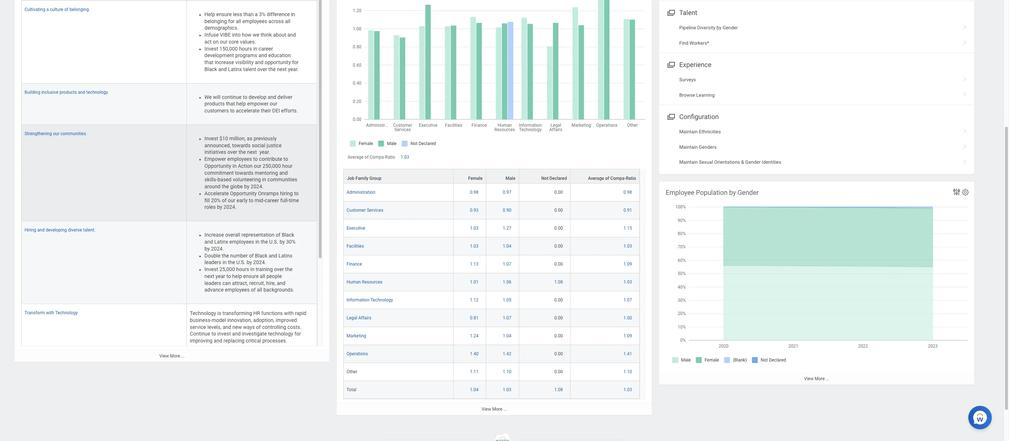 Task type: vqa. For each thing, say whether or not it's contained in the screenshot.
fifth 0.00 button from the bottom of the compa-ratio by job family group & gender element
yes



Task type: describe. For each thing, give the bounding box(es) containing it.
and inside we will continue to develop and deliver products that help empower our customers to accelerate their dei efforts.
[[268, 94, 276, 100]]

menu group image for talent
[[666, 7, 676, 17]]

0 vertical spatial for
[[228, 18, 235, 24]]

year.
[[288, 66, 299, 72]]

action
[[238, 163, 253, 169]]

hours for by
[[236, 267, 249, 272]]

0 vertical spatial compa-
[[370, 155, 385, 160]]

1 vertical spatial latinx
[[214, 239, 228, 245]]

view inside employee population by gender "element"
[[804, 376, 814, 382]]

onramps
[[258, 191, 279, 196]]

operations link
[[347, 350, 368, 357]]

hiring
[[25, 228, 36, 233]]

orientations
[[715, 159, 740, 165]]

our inside strengthening our communities. link
[[53, 131, 59, 136]]

find workers* link
[[659, 35, 975, 51]]

male button
[[486, 169, 519, 183]]

technology inside transform with technology link
[[55, 311, 78, 316]]

by down the number at the bottom of page
[[247, 260, 252, 266]]

the up 25,000 in the left of the page
[[228, 260, 235, 266]]

2024. up double
[[211, 246, 224, 252]]

1.03 for '1.03' button below the 0.93 button
[[470, 226, 479, 231]]

1.04 for 1.03
[[503, 244, 512, 249]]

1 horizontal spatial u.s.
[[269, 239, 278, 245]]

that inside help ensure less than a 3% difference in belonging for all employees across all demographics. infuse vibe into how we think about and act on our core values. invest 150,000 hours in career development programs and education that increase visibility and opportunity for black and latinx talent over the next year.
[[205, 59, 214, 65]]

1.03 button up job family group popup button
[[401, 154, 410, 160]]

our inside we will continue to develop and deliver products that help empower our customers to accelerate their dei efforts.
[[270, 101, 277, 107]]

our dei goals element
[[15, 0, 330, 441]]

row containing invest $10 million, as previously announced, towards social justice initiatives over the next  year.
[[21, 125, 317, 222]]

0 vertical spatial towards
[[232, 142, 251, 148]]

0.97
[[503, 190, 512, 195]]

1.03 for '1.03' button on top of job family group popup button
[[401, 155, 409, 160]]

browse learning
[[680, 92, 715, 98]]

experience
[[680, 61, 712, 69]]

0 horizontal spatial average
[[348, 155, 364, 160]]

over inside help ensure less than a 3% difference in belonging for all employees across all demographics. infuse vibe into how we think about and act on our core values. invest 150,000 hours in career development programs and education that increase visibility and opportunity for black and latinx talent over the next year.
[[257, 66, 267, 72]]

hours for core
[[239, 46, 252, 52]]

1.03 button down 1.42 button
[[503, 387, 513, 393]]

0.93 button
[[470, 207, 480, 213]]

1.03 button up 1.00
[[624, 279, 633, 285]]

row containing legal affairs
[[343, 309, 640, 327]]

ensure inside help ensure less than a 3% difference in belonging for all employees across all demographics. infuse vibe into how we think about and act on our core values. invest 150,000 hours in career development programs and education that increase visibility and opportunity for black and latinx talent over the next year.
[[216, 11, 232, 17]]

transform with technology
[[25, 311, 78, 316]]

menu group image for experience
[[666, 59, 676, 69]]

technology is transforming hr functions with rapid business-model innovation, adoption, improved service levels, and new ways of controlling costs. continue to invest and investigate technology for improving and replacing critical processes. row
[[21, 304, 317, 349]]

list for experience
[[659, 72, 975, 103]]

more for building inclusive products and technology.
[[170, 354, 180, 359]]

$10
[[220, 136, 228, 141]]

1.03 button down 1.15 button
[[624, 243, 633, 249]]

surveys
[[680, 77, 696, 83]]

maintain genders link
[[659, 140, 975, 155]]

to up hour
[[284, 156, 288, 162]]

1.40
[[470, 352, 479, 357]]

mentoring
[[255, 170, 278, 176]]

for inside technology is transforming hr functions with rapid business-model innovation, adoption, improved service levels, and new ways of controlling costs. continue to invest and investigate technology for improving and replacing critical processes.
[[295, 331, 301, 337]]

maintain for maintain sexual orientations & gender identities
[[680, 159, 698, 165]]

view more ... for building inclusive products and technology.
[[159, 354, 185, 359]]

resources
[[362, 280, 383, 285]]

0.00 button for executive
[[555, 225, 564, 231]]

social
[[252, 142, 265, 148]]

the up backgrounds.
[[285, 267, 293, 272]]

and up training
[[269, 253, 277, 259]]

finance
[[347, 262, 362, 267]]

genders
[[699, 144, 717, 150]]

costs.
[[288, 324, 302, 330]]

menu group image
[[666, 111, 676, 121]]

1.00 button
[[624, 315, 633, 321]]

invest for help ensure less than a 3% difference in belonging for all employees across all demographics.
[[205, 46, 218, 52]]

10 0.00 from the top
[[555, 370, 563, 375]]

administration link
[[347, 188, 376, 195]]

diverse
[[68, 228, 82, 233]]

over inside increase overall representation of black and latinx employees in the u.s. by 30% by 2024. double the number of black and latinx leaders in the u.s. by 2024. invest 25,000 hours in training over the next year to help ensure all people leaders can attract, recruit, hire, and advance employees of all backgrounds.
[[274, 267, 284, 272]]

0.00 for executive
[[555, 226, 563, 231]]

row containing facilities
[[343, 238, 640, 256]]

representation
[[242, 232, 275, 238]]

0.00 button for finance
[[555, 261, 564, 267]]

in left training
[[251, 267, 255, 272]]

and inside the invest $10 million, as previously announced, towards social justice initiatives over the next  year. empower employees to contribute to opportunity in action our 250,000 hour commitment towards mentoring and skills-based volunteering in communities around the globe by 2024.
[[279, 170, 288, 176]]

more for administration
[[492, 407, 503, 412]]

2024. inside the invest $10 million, as previously announced, towards social justice initiatives over the next  year. empower employees to contribute to opportunity in action our 250,000 hour commitment towards mentoring and skills-based volunteering in communities around the globe by 2024.
[[251, 184, 264, 190]]

maintain sexual orientations & gender identities
[[680, 159, 782, 165]]

0 vertical spatial ratio
[[385, 155, 395, 160]]

row containing finance
[[343, 256, 640, 273]]

0.90
[[503, 208, 512, 213]]

2024. up training
[[253, 260, 266, 266]]

1.05
[[503, 298, 512, 303]]

1.03 for '1.03' button under 1.42 button
[[503, 387, 512, 393]]

attract,
[[232, 280, 248, 286]]

a inside help ensure less than a 3% difference in belonging for all employees across all demographics. infuse vibe into how we think about and act on our core values. invest 150,000 hours in career development programs and education that increase visibility and opportunity for black and latinx talent over the next year.
[[255, 11, 258, 17]]

1.03 for '1.03' button over 1.00
[[624, 280, 632, 285]]

1.07 for 1.09
[[503, 262, 512, 267]]

facilities
[[347, 244, 364, 249]]

1.12 button
[[470, 297, 480, 303]]

commitment
[[205, 170, 234, 176]]

think
[[261, 32, 272, 38]]

2 column header from the left
[[187, 0, 317, 1]]

average inside popup button
[[588, 176, 604, 181]]

in down mentoring
[[262, 177, 266, 183]]

and right about
[[288, 32, 296, 38]]

and down invest
[[214, 338, 222, 344]]

technology is transforming hr functions with rapid business-model innovation, adoption, improved service levels, and new ways of controlling costs. continue to invest and investigate technology for improving and replacing critical processes.
[[190, 311, 308, 344]]

invest for increase overall representation of black and latinx employees in the u.s. by 30% by 2024.
[[205, 267, 218, 272]]

continue
[[190, 331, 210, 337]]

1.01
[[470, 280, 479, 285]]

early
[[237, 197, 248, 203]]

1 vertical spatial black
[[282, 232, 294, 238]]

across
[[269, 18, 284, 24]]

to up time
[[294, 191, 299, 196]]

workers*
[[690, 40, 709, 46]]

row containing help ensure less than a 3% difference in belonging for all employees across all demographics.
[[21, 1, 317, 83]]

strengthening our communities. link
[[25, 130, 87, 136]]

1.41
[[624, 352, 632, 357]]

... for building inclusive products and technology.
[[181, 354, 185, 359]]

rapid
[[295, 311, 307, 316]]

announced,
[[205, 142, 231, 148]]

next inside help ensure less than a 3% difference in belonging for all employees across all demographics. infuse vibe into how we think about and act on our core values. invest 150,000 hours in career development programs and education that increase visibility and opportunity for black and latinx talent over the next year.
[[277, 66, 287, 72]]

and up backgrounds.
[[277, 280, 286, 286]]

in down values.
[[253, 46, 257, 52]]

human resources link
[[347, 278, 383, 285]]

... inside employee population by gender "element"
[[826, 376, 830, 382]]

the down based
[[222, 184, 229, 190]]

based
[[218, 177, 232, 183]]

1.09 for 1.04
[[624, 334, 632, 339]]

full-
[[280, 197, 289, 203]]

list for configuration
[[659, 124, 975, 170]]

with inside technology is transforming hr functions with rapid business-model innovation, adoption, improved service levels, and new ways of controlling costs. continue to invest and investigate technology for improving and replacing critical processes.
[[284, 311, 294, 316]]

time
[[289, 197, 299, 203]]

ensure inside increase overall representation of black and latinx employees in the u.s. by 30% by 2024. double the number of black and latinx leaders in the u.s. by 2024. invest 25,000 hours in training over the next year to help ensure all people leaders can attract, recruit, hire, and advance employees of all backgrounds.
[[243, 273, 259, 279]]

all right across
[[285, 18, 290, 24]]

chevron right image for talent
[[961, 38, 970, 45]]

customer services link
[[347, 206, 384, 213]]

help inside increase overall representation of black and latinx employees in the u.s. by 30% by 2024. double the number of black and latinx leaders in the u.s. by 2024. invest 25,000 hours in training over the next year to help ensure all people leaders can attract, recruit, hire, and advance employees of all backgrounds.
[[232, 273, 242, 279]]

1.04 button for 1.03
[[503, 243, 513, 249]]

by inside 'link'
[[717, 25, 722, 31]]

and down the increase
[[205, 239, 213, 245]]

we
[[205, 94, 212, 100]]

1 1.10 from the left
[[503, 370, 512, 375]]

view for building inclusive products and technology.
[[159, 354, 169, 359]]

to down social
[[253, 156, 258, 162]]

0 horizontal spatial average of compa-ratio
[[348, 155, 395, 160]]

of inside popup button
[[606, 176, 610, 181]]

to down continue at the top left of page
[[230, 108, 235, 114]]

by inside hiring to fill 20% of our early to mid-career full-time roles by 2024.
[[217, 204, 222, 210]]

row containing customer services
[[343, 202, 640, 220]]

row containing information technology
[[343, 291, 640, 309]]

ratio inside "average of compa-ratio" popup button
[[626, 176, 636, 181]]

globe
[[230, 184, 243, 190]]

in left action
[[233, 163, 237, 169]]

1.03 button down 1.41 button
[[624, 387, 633, 393]]

we will continue to develop and deliver products that help empower our customers to accelerate their dei efforts.
[[205, 94, 298, 114]]

innovation,
[[227, 317, 252, 323]]

invest inside the invest $10 million, as previously announced, towards social justice initiatives over the next  year. empower employees to contribute to opportunity in action our 250,000 hour commitment towards mentoring and skills-based volunteering in communities around the globe by 2024.
[[205, 136, 218, 141]]

backgrounds.
[[264, 287, 294, 293]]

... for administration
[[504, 407, 507, 412]]

view more ... for administration
[[482, 407, 507, 412]]

job family group button
[[344, 169, 453, 183]]

2 vertical spatial 1.04
[[470, 387, 479, 393]]

the inside help ensure less than a 3% difference in belonging for all employees across all demographics. infuse vibe into how we think about and act on our core values. invest 150,000 hours in career development programs and education that increase visibility and opportunity for black and latinx talent over the next year.
[[269, 66, 276, 72]]

row containing increase overall representation of black and latinx employees in the u.s. by 30% by 2024.
[[21, 222, 317, 304]]

total element
[[347, 386, 357, 393]]

employee population by gender element
[[659, 182, 975, 385]]

ways
[[243, 324, 255, 330]]

group
[[370, 176, 382, 181]]

1.07 button for 1.00
[[503, 315, 513, 321]]

core
[[229, 39, 239, 45]]

compa-ratio by job family group & gender element
[[337, 0, 652, 415]]

1 vertical spatial for
[[292, 59, 299, 65]]

row containing job family group
[[343, 169, 640, 184]]

1 1.10 button from the left
[[503, 369, 513, 375]]

0.00 for finance
[[555, 262, 563, 267]]

all down recruit,
[[257, 287, 262, 293]]

row containing human resources
[[343, 273, 640, 291]]

2 vertical spatial 1.04 button
[[470, 387, 480, 393]]

configure and view chart data image
[[953, 188, 962, 196]]

recruit,
[[249, 280, 265, 286]]

1.03 button down the 0.93 button
[[470, 225, 480, 231]]

marketing link
[[347, 332, 366, 339]]

1.08 button for 1.06
[[555, 279, 564, 285]]

other element
[[347, 368, 357, 375]]

1.06
[[503, 280, 512, 285]]

0.93
[[470, 208, 479, 213]]

help ensure less than a 3% difference in belonging for all employees across all demographics. infuse vibe into how we think about and act on our core values. invest 150,000 hours in career development programs and education that increase visibility and opportunity for black and latinx talent over the next year.
[[205, 11, 300, 72]]

maintain ethnicities
[[680, 129, 721, 135]]

with inside transform with technology link
[[46, 311, 54, 316]]

and down increase
[[218, 66, 227, 72]]

processes.
[[262, 338, 287, 344]]

0.00 for operations
[[555, 352, 563, 357]]

administration
[[347, 190, 376, 195]]

cultivating a culture of belonging. link
[[25, 5, 90, 12]]

maintain ethnicities link
[[659, 124, 975, 140]]

1 vertical spatial 1.07 button
[[624, 297, 633, 303]]

will
[[213, 94, 221, 100]]

employees down overall
[[229, 239, 254, 245]]

technology
[[268, 331, 293, 337]]

1.11
[[470, 370, 479, 375]]

and left technology. at the left of page
[[78, 90, 85, 95]]

0.00 button for information technology
[[555, 297, 564, 303]]

20%
[[211, 197, 221, 203]]

0.00 button for legal affairs
[[555, 315, 564, 321]]

1 0.00 button from the top
[[555, 190, 564, 195]]

1.07 button for 1.09
[[503, 261, 513, 267]]

1 vertical spatial 1.07
[[624, 298, 632, 303]]

next inside the invest $10 million, as previously announced, towards social justice initiatives over the next  year. empower employees to contribute to opportunity in action our 250,000 hour commitment towards mentoring and skills-based volunteering in communities around the globe by 2024.
[[247, 149, 257, 155]]

to left mid- at the left
[[249, 197, 253, 203]]

skills-
[[205, 177, 218, 183]]

information technology
[[347, 298, 393, 303]]

0 horizontal spatial products
[[60, 90, 77, 95]]

about
[[273, 32, 286, 38]]

1.41 button
[[624, 351, 633, 357]]

0.00 for facilities
[[555, 244, 563, 249]]

1.13 button
[[470, 261, 480, 267]]

1 horizontal spatial black
[[255, 253, 268, 259]]

invest
[[217, 331, 231, 337]]

row containing operations
[[343, 345, 640, 363]]

the down representation
[[261, 239, 268, 245]]

view more ... inside employee population by gender "element"
[[804, 376, 830, 382]]

employee population by gender
[[666, 189, 759, 196]]

0.00 button for customer services
[[555, 207, 564, 213]]

0 horizontal spatial u.s.
[[236, 260, 246, 266]]

latinx inside help ensure less than a 3% difference in belonging for all employees across all demographics. infuse vibe into how we think about and act on our core values. invest 150,000 hours in career development programs and education that increase visibility and opportunity for black and latinx talent over the next year.
[[228, 66, 242, 72]]

configuration
[[680, 113, 719, 121]]

employees down "attract,"
[[225, 287, 250, 293]]



Task type: locate. For each thing, give the bounding box(es) containing it.
into
[[232, 32, 241, 38]]

0 vertical spatial ensure
[[216, 11, 232, 17]]

0 horizontal spatial ensure
[[216, 11, 232, 17]]

communities
[[268, 177, 297, 183]]

1 vertical spatial hours
[[236, 267, 249, 272]]

1.03 down the 0.93 button
[[470, 226, 479, 231]]

2 with from the left
[[284, 311, 294, 316]]

1 horizontal spatial ensure
[[243, 273, 259, 279]]

career down think
[[259, 46, 273, 52]]

1.04 up 1.42
[[503, 334, 512, 339]]

1.09 for 1.07
[[624, 262, 632, 267]]

latinx down the increase
[[214, 239, 228, 245]]

1 vertical spatial maintain
[[680, 144, 698, 150]]

technology inside information technology link
[[371, 298, 393, 303]]

hiring and developing diverse talent. link
[[25, 226, 95, 233]]

row containing executive
[[343, 220, 640, 238]]

0.98 for second 0.98 button from left
[[624, 190, 632, 195]]

1 with from the left
[[46, 311, 54, 316]]

1.10 down 1.42 button
[[503, 370, 512, 375]]

1 list from the top
[[659, 20, 975, 51]]

row
[[21, 0, 317, 1], [21, 1, 317, 83], [21, 125, 317, 222], [343, 169, 640, 184], [343, 184, 640, 202], [343, 202, 640, 220], [343, 220, 640, 238], [21, 222, 317, 304], [343, 238, 640, 256], [343, 256, 640, 273], [343, 273, 640, 291], [343, 291, 640, 309], [343, 309, 640, 327], [343, 327, 640, 345], [343, 345, 640, 363], [343, 363, 640, 381], [343, 381, 640, 399]]

0 vertical spatial gender
[[723, 25, 738, 31]]

configure employee population by gender image
[[962, 188, 970, 196]]

to inside technology is transforming hr functions with rapid business-model innovation, adoption, improved service levels, and new ways of controlling costs. continue to invest and investigate technology for improving and replacing critical processes.
[[212, 331, 216, 337]]

3 chevron right image from the top
[[961, 127, 970, 134]]

1.03 down 1.42 button
[[503, 387, 512, 393]]

1 horizontal spatial ratio
[[626, 176, 636, 181]]

2 chevron right image from the top
[[961, 90, 970, 97]]

hours inside increase overall representation of black and latinx employees in the u.s. by 30% by 2024. double the number of black and latinx leaders in the u.s. by 2024. invest 25,000 hours in training over the next year to help ensure all people leaders can attract, recruit, hire, and advance employees of all backgrounds.
[[236, 267, 249, 272]]

improving
[[190, 338, 213, 344]]

next down social
[[247, 149, 257, 155]]

than
[[244, 11, 254, 17]]

0 horizontal spatial technology
[[55, 311, 78, 316]]

more inside 'our dei goals' element
[[170, 354, 180, 359]]

our down vibe
[[220, 39, 228, 45]]

compa- up "group"
[[370, 155, 385, 160]]

2 invest from the top
[[205, 136, 218, 141]]

and right programs
[[259, 53, 267, 58]]

vibe
[[220, 32, 231, 38]]

0 vertical spatial over
[[257, 66, 267, 72]]

1.08 for 1.03
[[555, 387, 563, 393]]

by inside "element"
[[730, 189, 736, 196]]

1 vertical spatial list
[[659, 72, 975, 103]]

1.07 up the 1.06
[[503, 262, 512, 267]]

chevron right image
[[961, 38, 970, 45], [961, 90, 970, 97], [961, 157, 970, 164]]

business-
[[190, 317, 212, 323]]

2 vertical spatial more
[[492, 407, 503, 412]]

1 column header from the left
[[21, 0, 187, 1]]

2024. inside hiring to fill 20% of our early to mid-career full-time roles by 2024.
[[224, 204, 237, 210]]

1.27 button
[[503, 225, 513, 231]]

increase
[[215, 59, 234, 65]]

0.00 button for operations
[[555, 351, 564, 357]]

1 0.98 from the left
[[470, 190, 479, 195]]

pipeline diversity by gender link
[[659, 20, 975, 35]]

in up 25,000 in the left of the page
[[223, 260, 227, 266]]

marketing
[[347, 334, 366, 339]]

and up talent
[[255, 59, 264, 65]]

information technology link
[[347, 296, 393, 303]]

chevron right image inside maintain sexual orientations & gender identities link
[[961, 157, 970, 164]]

1.01 button
[[470, 279, 480, 285]]

average of compa-ratio up "group"
[[348, 155, 395, 160]]

more inside compa-ratio by job family group & gender element
[[492, 407, 503, 412]]

volunteering
[[233, 177, 261, 183]]

employee
[[666, 189, 695, 196]]

1 vertical spatial towards
[[235, 170, 254, 176]]

0 horizontal spatial ratio
[[385, 155, 395, 160]]

1 vertical spatial help
[[232, 273, 242, 279]]

1 1.08 from the top
[[555, 280, 563, 285]]

employees
[[243, 18, 267, 24], [227, 156, 252, 162], [229, 239, 254, 245], [225, 287, 250, 293]]

0 vertical spatial ...
[[181, 354, 185, 359]]

... inside compa-ratio by job family group & gender element
[[504, 407, 507, 412]]

3 maintain from the top
[[680, 159, 698, 165]]

average of compa-ratio up "0.91"
[[588, 176, 636, 181]]

career inside hiring to fill 20% of our early to mid-career full-time roles by 2024.
[[265, 197, 279, 203]]

2 horizontal spatial over
[[274, 267, 284, 272]]

1.03 button up 1.13
[[470, 243, 480, 249]]

legal
[[347, 316, 357, 321]]

0.00 for legal affairs
[[555, 316, 563, 321]]

technology.
[[86, 90, 109, 95]]

empower
[[247, 101, 269, 107]]

1 horizontal spatial over
[[257, 66, 267, 72]]

act
[[205, 39, 212, 45]]

2 vertical spatial chevron right image
[[961, 157, 970, 164]]

view more ... inside 'our dei goals' element
[[159, 354, 185, 359]]

0 horizontal spatial view
[[159, 354, 169, 359]]

0 vertical spatial 1.07 button
[[503, 261, 513, 267]]

1 vertical spatial view
[[804, 376, 814, 382]]

hours inside help ensure less than a 3% difference in belonging for all employees across all demographics. infuse vibe into how we think about and act on our core values. invest 150,000 hours in career development programs and education that increase visibility and opportunity for black and latinx talent over the next year.
[[239, 46, 252, 52]]

2 horizontal spatial more
[[815, 376, 825, 382]]

0.00 for information technology
[[555, 298, 563, 303]]

black up 30% on the bottom left of page
[[282, 232, 294, 238]]

chevron right image for configuration
[[961, 127, 970, 134]]

0 vertical spatial help
[[236, 101, 246, 107]]

menu group image
[[666, 7, 676, 17], [666, 59, 676, 69]]

3 invest from the top
[[205, 267, 218, 272]]

1.07 up 1.00
[[624, 298, 632, 303]]

1.07 button up the 1.06
[[503, 261, 513, 267]]

maintain for maintain ethnicities
[[680, 129, 698, 135]]

help inside we will continue to develop and deliver products that help empower our customers to accelerate their dei efforts.
[[236, 101, 246, 107]]

2 vertical spatial over
[[274, 267, 284, 272]]

0 horizontal spatial view more ...
[[159, 354, 185, 359]]

menu group image left experience
[[666, 59, 676, 69]]

executive link
[[347, 224, 365, 231]]

u.s. left 30% on the bottom left of page
[[269, 239, 278, 245]]

0 horizontal spatial 1.10
[[503, 370, 512, 375]]

invest up year
[[205, 267, 218, 272]]

1.07
[[503, 262, 512, 267], [624, 298, 632, 303], [503, 316, 512, 321]]

2 chevron right image from the top
[[961, 75, 970, 82]]

1 vertical spatial menu group image
[[666, 59, 676, 69]]

2 vertical spatial invest
[[205, 267, 218, 272]]

in right the difference
[[291, 11, 295, 17]]

1 vertical spatial more
[[815, 376, 825, 382]]

employees inside help ensure less than a 3% difference in belonging for all employees across all demographics. infuse vibe into how we think about and act on our core values. invest 150,000 hours in career development programs and education that increase visibility and opportunity for black and latinx talent over the next year.
[[243, 18, 267, 24]]

opportunity inside the invest $10 million, as previously announced, towards social justice initiatives over the next  year. empower employees to contribute to opportunity in action our 250,000 hour commitment towards mentoring and skills-based volunteering in communities around the globe by 2024.
[[205, 163, 231, 169]]

0 vertical spatial view more ...
[[159, 354, 185, 359]]

4 0.00 from the top
[[555, 244, 563, 249]]

by inside the invest $10 million, as previously announced, towards social justice initiatives over the next  year. empower employees to contribute to opportunity in action our 250,000 hour commitment towards mentoring and skills-based volunteering in communities around the globe by 2024.
[[244, 184, 250, 190]]

1 vertical spatial ensure
[[243, 273, 259, 279]]

1.03 down 1.41 button
[[624, 387, 632, 393]]

1 vertical spatial over
[[228, 149, 237, 155]]

1 horizontal spatial products
[[205, 101, 225, 107]]

chevron right image inside find workers* link
[[961, 38, 970, 45]]

by
[[717, 25, 722, 31], [244, 184, 250, 190], [730, 189, 736, 196], [217, 204, 222, 210], [280, 239, 285, 245], [205, 246, 210, 252], [247, 260, 252, 266]]

career inside help ensure less than a 3% difference in belonging for all employees across all demographics. infuse vibe into how we think about and act on our core values. invest 150,000 hours in career development programs and education that increase visibility and opportunity for black and latinx talent over the next year.
[[259, 46, 273, 52]]

... inside 'our dei goals' element
[[181, 354, 185, 359]]

1 0.98 button from the left
[[470, 190, 480, 195]]

over right talent
[[257, 66, 267, 72]]

towards down action
[[235, 170, 254, 176]]

1 horizontal spatial view more ...
[[482, 407, 507, 412]]

black
[[205, 66, 217, 72], [282, 232, 294, 238], [255, 253, 268, 259]]

all down training
[[260, 273, 265, 279]]

chevron right image for talent
[[961, 22, 970, 30]]

1.03 for '1.03' button over 1.13
[[470, 244, 479, 249]]

2 horizontal spatial ...
[[826, 376, 830, 382]]

1 vertical spatial invest
[[205, 136, 218, 141]]

opportunity up early
[[230, 191, 257, 196]]

0 horizontal spatial that
[[205, 59, 214, 65]]

leaders down double
[[205, 260, 221, 266]]

0 vertical spatial u.s.
[[269, 239, 278, 245]]

1 horizontal spatial technology
[[190, 311, 216, 316]]

other
[[347, 370, 357, 375]]

hour
[[282, 163, 293, 169]]

chevron right image inside pipeline diversity by gender 'link'
[[961, 22, 970, 30]]

previously
[[254, 136, 277, 141]]

female button
[[454, 169, 486, 183]]

0 horizontal spatial next
[[205, 273, 214, 279]]

250,000
[[263, 163, 281, 169]]

1 menu group image from the top
[[666, 7, 676, 17]]

1 invest from the top
[[205, 46, 218, 52]]

1.09 button
[[624, 261, 633, 267], [624, 333, 633, 339]]

latinx down the visibility
[[228, 66, 242, 72]]

maintain genders
[[680, 144, 717, 150]]

chevron right image for experience
[[961, 75, 970, 82]]

initiatives
[[205, 149, 226, 155]]

list
[[659, 20, 975, 51], [659, 72, 975, 103], [659, 124, 975, 170]]

on
[[213, 39, 219, 45]]

5 0.00 button from the top
[[555, 261, 564, 267]]

next inside increase overall representation of black and latinx employees in the u.s. by 30% by 2024. double the number of black and latinx leaders in the u.s. by 2024. invest 25,000 hours in training over the next year to help ensure all people leaders can attract, recruit, hire, and advance employees of all backgrounds.
[[205, 273, 214, 279]]

9 0.00 button from the top
[[555, 351, 564, 357]]

1 vertical spatial 1.08 button
[[555, 387, 564, 393]]

over inside the invest $10 million, as previously announced, towards social justice initiatives over the next  year. empower employees to contribute to opportunity in action our 250,000 hour commitment towards mentoring and skills-based volunteering in communities around the globe by 2024.
[[228, 149, 237, 155]]

2 1.10 button from the left
[[624, 369, 633, 375]]

1.03 button
[[401, 154, 410, 160], [470, 225, 480, 231], [470, 243, 480, 249], [624, 243, 633, 249], [624, 279, 633, 285], [503, 387, 513, 393], [624, 387, 633, 393]]

column header
[[21, 0, 187, 1], [187, 0, 317, 1]]

average of compa-ratio button
[[571, 169, 640, 183]]

female
[[468, 176, 483, 181]]

help up "attract,"
[[232, 273, 242, 279]]

learning
[[697, 92, 715, 98]]

2 vertical spatial for
[[295, 331, 301, 337]]

by down volunteering
[[244, 184, 250, 190]]

for down costs.
[[295, 331, 301, 337]]

2 leaders from the top
[[205, 280, 221, 286]]

4 0.00 button from the top
[[555, 243, 564, 249]]

1.03 for '1.03' button underneath 1.15 button
[[624, 244, 632, 249]]

talent.
[[83, 228, 95, 233]]

chevron right image inside maintain genders link
[[961, 142, 970, 149]]

25,000
[[220, 267, 235, 272]]

the right double
[[222, 253, 229, 259]]

7 0.00 from the top
[[555, 316, 563, 321]]

1.07 button down 1.05 button
[[503, 315, 513, 321]]

view inside 'our dei goals' element
[[159, 354, 169, 359]]

2 vertical spatial latinx
[[279, 253, 292, 259]]

list containing maintain ethnicities
[[659, 124, 975, 170]]

0.00 for customer services
[[555, 208, 563, 213]]

to inside increase overall representation of black and latinx employees in the u.s. by 30% by 2024. double the number of black and latinx leaders in the u.s. by 2024. invest 25,000 hours in training over the next year to help ensure all people leaders can attract, recruit, hire, and advance employees of all backgrounds.
[[227, 273, 231, 279]]

0 vertical spatial career
[[259, 46, 273, 52]]

0 horizontal spatial more
[[170, 354, 180, 359]]

hiring to fill 20% of our early to mid-career full-time roles by 2024.
[[205, 191, 300, 210]]

2 0.00 from the top
[[555, 208, 563, 213]]

view more ... link for building inclusive products and technology.
[[15, 350, 330, 362]]

1 vertical spatial opportunity
[[230, 191, 257, 196]]

and left deliver
[[268, 94, 276, 100]]

opportunity
[[265, 59, 291, 65]]

1 1.09 from the top
[[624, 262, 632, 267]]

ensure up belonging
[[216, 11, 232, 17]]

that down development
[[205, 59, 214, 65]]

1 1.09 button from the top
[[624, 261, 633, 267]]

the
[[269, 66, 276, 72], [239, 149, 246, 155], [222, 184, 229, 190], [261, 239, 268, 245], [222, 253, 229, 259], [228, 260, 235, 266], [285, 267, 293, 272]]

invest inside help ensure less than a 3% difference in belonging for all employees across all demographics. infuse vibe into how we think about and act on our core values. invest 150,000 hours in career development programs and education that increase visibility and opportunity for black and latinx talent over the next year.
[[205, 46, 218, 52]]

2 0.00 button from the top
[[555, 207, 564, 213]]

1.09 down 1.00 button
[[624, 334, 632, 339]]

1.09 button for 1.07
[[624, 261, 633, 267]]

0 vertical spatial next
[[277, 66, 287, 72]]

talent
[[243, 66, 256, 72]]

6 0.00 from the top
[[555, 298, 563, 303]]

our up dei
[[270, 101, 277, 107]]

next left year
[[205, 273, 214, 279]]

0 horizontal spatial black
[[205, 66, 217, 72]]

1.04 button
[[503, 243, 513, 249], [503, 333, 513, 339], [470, 387, 480, 393]]

0 vertical spatial more
[[170, 354, 180, 359]]

compa-
[[370, 155, 385, 160], [611, 176, 626, 181]]

hours
[[239, 46, 252, 52], [236, 267, 249, 272]]

technology inside technology is transforming hr functions with rapid business-model innovation, adoption, improved service levels, and new ways of controlling costs. continue to invest and investigate technology for improving and replacing critical processes.
[[190, 311, 216, 316]]

view
[[159, 354, 169, 359], [804, 376, 814, 382], [482, 407, 491, 412]]

5 0.00 from the top
[[555, 262, 563, 267]]

how
[[242, 32, 252, 38]]

1 vertical spatial compa-
[[611, 176, 626, 181]]

technology right the transform
[[55, 311, 78, 316]]

career
[[259, 46, 273, 52], [265, 197, 279, 203]]

1 1.08 button from the top
[[555, 279, 564, 285]]

list for talent
[[659, 20, 975, 51]]

1 vertical spatial view more ... link
[[659, 373, 975, 385]]

1 vertical spatial chevron right image
[[961, 90, 970, 97]]

gender for employee population by gender
[[738, 189, 759, 196]]

accelerate
[[236, 108, 260, 114]]

1.12
[[470, 298, 479, 303]]

0 vertical spatial 1.07
[[503, 262, 512, 267]]

1.09 button for 1.04
[[624, 333, 633, 339]]

2 vertical spatial view more ...
[[482, 407, 507, 412]]

0.97 button
[[503, 190, 513, 195]]

1.07 down 1.05 button
[[503, 316, 512, 321]]

compa- inside "average of compa-ratio" popup button
[[611, 176, 626, 181]]

0 vertical spatial maintain
[[680, 129, 698, 135]]

to down levels, on the bottom left of the page
[[212, 331, 216, 337]]

row containing total
[[343, 381, 640, 399]]

2 menu group image from the top
[[666, 59, 676, 69]]

of inside hiring to fill 20% of our early to mid-career full-time roles by 2024.
[[222, 197, 227, 203]]

1 horizontal spatial ...
[[504, 407, 507, 412]]

chevron right image inside surveys link
[[961, 75, 970, 82]]

0 horizontal spatial 0.98
[[470, 190, 479, 195]]

ensure up recruit,
[[243, 273, 259, 279]]

1.09 button down 1.15 button
[[624, 261, 633, 267]]

8 0.00 from the top
[[555, 334, 563, 339]]

investigate
[[242, 331, 267, 337]]

by left 30% on the bottom left of page
[[280, 239, 285, 245]]

1.03 down 1.15 button
[[624, 244, 632, 249]]

2 list from the top
[[659, 72, 975, 103]]

we will continue to develop and deliver products that help empower our customers to accelerate their dei efforts. row
[[21, 83, 317, 125]]

new
[[233, 324, 242, 330]]

1.07 for 1.00
[[503, 316, 512, 321]]

1 horizontal spatial more
[[492, 407, 503, 412]]

and down the new
[[232, 331, 241, 337]]

with up improved
[[284, 311, 294, 316]]

1.04 for 1.24
[[503, 334, 512, 339]]

customer services
[[347, 208, 384, 213]]

9 0.00 from the top
[[555, 352, 563, 357]]

in
[[291, 11, 295, 17], [253, 46, 257, 52], [233, 163, 237, 169], [262, 177, 266, 183], [255, 239, 260, 245], [223, 260, 227, 266], [251, 267, 255, 272]]

3 0.00 from the top
[[555, 226, 563, 231]]

3 list from the top
[[659, 124, 975, 170]]

2 0.98 from the left
[[624, 190, 632, 195]]

1 leaders from the top
[[205, 260, 221, 266]]

0.98 button up "0.91"
[[624, 190, 633, 195]]

1 chevron right image from the top
[[961, 22, 970, 30]]

products inside we will continue to develop and deliver products that help empower our customers to accelerate their dei efforts.
[[205, 101, 225, 107]]

for up year.
[[292, 59, 299, 65]]

1 horizontal spatial a
[[255, 11, 258, 17]]

more inside employee population by gender "element"
[[815, 376, 825, 382]]

gender right diversity
[[723, 25, 738, 31]]

values.
[[240, 39, 256, 45]]

1.10
[[503, 370, 512, 375], [624, 370, 632, 375]]

and up invest
[[223, 324, 231, 330]]

0.98 button down female
[[470, 190, 480, 195]]

accelerate opportunity onramps
[[205, 191, 280, 196]]

3 0.00 button from the top
[[555, 225, 564, 231]]

1 horizontal spatial 1.10 button
[[624, 369, 633, 375]]

that down continue at the top left of page
[[226, 101, 235, 107]]

1.08 for 1.06
[[555, 280, 563, 285]]

gender right &
[[746, 159, 761, 165]]

gender for pipeline diversity by gender
[[723, 25, 738, 31]]

2 vertical spatial gender
[[738, 189, 759, 196]]

2 0.98 button from the left
[[624, 190, 633, 195]]

1 horizontal spatial view
[[482, 407, 491, 412]]

1 chevron right image from the top
[[961, 38, 970, 45]]

2 horizontal spatial view
[[804, 376, 814, 382]]

strengthening
[[25, 131, 52, 136]]

of inside technology is transforming hr functions with rapid business-model innovation, adoption, improved service levels, and new ways of controlling costs. continue to invest and investigate technology for improving and replacing critical processes.
[[256, 324, 261, 330]]

services
[[367, 208, 384, 213]]

employees up action
[[227, 156, 252, 162]]

browse learning link
[[659, 87, 975, 103]]

chevron right image for experience
[[961, 90, 970, 97]]

by up double
[[205, 246, 210, 252]]

1.04
[[503, 244, 512, 249], [503, 334, 512, 339], [470, 387, 479, 393]]

building inclusive products and technology. link
[[25, 88, 109, 95]]

2 maintain from the top
[[680, 144, 698, 150]]

browse
[[680, 92, 695, 98]]

1 vertical spatial gender
[[746, 159, 761, 165]]

row containing marketing
[[343, 327, 640, 345]]

0 vertical spatial list
[[659, 20, 975, 51]]

6 0.00 button from the top
[[555, 297, 564, 303]]

difference
[[267, 11, 290, 17]]

and right hiring
[[37, 228, 45, 233]]

0 vertical spatial average
[[348, 155, 364, 160]]

1.03 up 1.13
[[470, 244, 479, 249]]

transform
[[25, 311, 45, 316]]

list containing pipeline diversity by gender
[[659, 20, 975, 51]]

1 0.00 from the top
[[555, 190, 563, 195]]

list containing surveys
[[659, 72, 975, 103]]

hours up programs
[[239, 46, 252, 52]]

1.04 button for 1.24
[[503, 333, 513, 339]]

in down representation
[[255, 239, 260, 245]]

chevron right image inside "browse learning" link
[[961, 90, 970, 97]]

invest down act
[[205, 46, 218, 52]]

1.27
[[503, 226, 512, 231]]

0 vertical spatial products
[[60, 90, 77, 95]]

latinx down 30% on the bottom left of page
[[279, 253, 292, 259]]

1.08 button for 1.03
[[555, 387, 564, 393]]

1 horizontal spatial 0.98 button
[[624, 190, 633, 195]]

view inside compa-ratio by job family group & gender element
[[482, 407, 491, 412]]

1.09 down 1.15 button
[[624, 262, 632, 267]]

black down increase
[[205, 66, 217, 72]]

1 vertical spatial average
[[588, 176, 604, 181]]

maintain up maintain genders
[[680, 129, 698, 135]]

identities
[[762, 159, 782, 165]]

gender inside "element"
[[738, 189, 759, 196]]

1 vertical spatial 1.08
[[555, 387, 563, 393]]

0.98 for first 0.98 button from the left
[[470, 190, 479, 195]]

information
[[347, 298, 370, 303]]

0 horizontal spatial ...
[[181, 354, 185, 359]]

justice
[[267, 142, 282, 148]]

2 1.08 button from the top
[[555, 387, 564, 393]]

4 chevron right image from the top
[[961, 142, 970, 149]]

0.00 button for facilities
[[555, 243, 564, 249]]

2 vertical spatial view
[[482, 407, 491, 412]]

1 vertical spatial 1.04
[[503, 334, 512, 339]]

2 1.08 from the top
[[555, 387, 563, 393]]

the up action
[[239, 149, 246, 155]]

1 vertical spatial view more ...
[[804, 376, 830, 382]]

customers
[[205, 108, 229, 114]]

1.42
[[503, 352, 512, 357]]

1 horizontal spatial with
[[284, 311, 294, 316]]

our inside hiring to fill 20% of our early to mid-career full-time roles by 2024.
[[228, 197, 235, 203]]

all down less
[[236, 18, 241, 24]]

that inside we will continue to develop and deliver products that help empower our customers to accelerate their dei efforts.
[[226, 101, 235, 107]]

1 maintain from the top
[[680, 129, 698, 135]]

1.42 button
[[503, 351, 513, 357]]

1.03 for '1.03' button below 1.41 button
[[624, 387, 632, 393]]

fill
[[205, 197, 210, 203]]

1.03 up job family group popup button
[[401, 155, 409, 160]]

empower
[[205, 156, 226, 162]]

their
[[261, 108, 271, 114]]

2 1.10 from the left
[[624, 370, 632, 375]]

average of compa-ratio inside popup button
[[588, 176, 636, 181]]

0 horizontal spatial compa-
[[370, 155, 385, 160]]

maintain left sexual
[[680, 159, 698, 165]]

1 vertical spatial leaders
[[205, 280, 221, 286]]

3 chevron right image from the top
[[961, 157, 970, 164]]

1 vertical spatial ratio
[[626, 176, 636, 181]]

black inside help ensure less than a 3% difference in belonging for all employees across all demographics. infuse vibe into how we think about and act on our core values. invest 150,000 hours in career development programs and education that increase visibility and opportunity for black and latinx talent over the next year.
[[205, 66, 217, 72]]

0 horizontal spatial a
[[46, 7, 49, 12]]

0 vertical spatial average of compa-ratio
[[348, 155, 395, 160]]

employees inside the invest $10 million, as previously announced, towards social justice initiatives over the next  year. empower employees to contribute to opportunity in action our 250,000 hour commitment towards mentoring and skills-based volunteering in communities around the globe by 2024.
[[227, 156, 252, 162]]

2 1.09 from the top
[[624, 334, 632, 339]]

less
[[233, 11, 242, 17]]

0 horizontal spatial 1.10 button
[[503, 369, 513, 375]]

year
[[216, 273, 225, 279]]

1.04 button down 1.11 button
[[470, 387, 480, 393]]

2 vertical spatial black
[[255, 253, 268, 259]]

a left 3% in the left of the page
[[255, 11, 258, 17]]

our inside the invest $10 million, as previously announced, towards social justice initiatives over the next  year. empower employees to contribute to opportunity in action our 250,000 hour commitment towards mentoring and skills-based volunteering in communities around the globe by 2024.
[[254, 163, 261, 169]]

8 0.00 button from the top
[[555, 333, 564, 339]]

0 vertical spatial chevron right image
[[961, 38, 970, 45]]

row containing other
[[343, 363, 640, 381]]

0 vertical spatial view more ... link
[[15, 350, 330, 362]]

1.15 button
[[624, 225, 633, 231]]

is
[[217, 311, 221, 316]]

with right the transform
[[46, 311, 54, 316]]

0 vertical spatial 1.09 button
[[624, 261, 633, 267]]

developing
[[46, 228, 67, 233]]

10 0.00 button from the top
[[555, 369, 564, 375]]

7 0.00 button from the top
[[555, 315, 564, 321]]

2 1.09 button from the top
[[624, 333, 633, 339]]

to left develop
[[243, 94, 247, 100]]

gender inside 'link'
[[723, 25, 738, 31]]

1.07 button up 1.00
[[624, 297, 633, 303]]

row containing administration
[[343, 184, 640, 202]]

1 horizontal spatial view more ... link
[[337, 403, 652, 415]]

chevron right image inside maintain ethnicities link
[[961, 127, 970, 134]]

view for administration
[[482, 407, 491, 412]]

column header up belonging.
[[21, 0, 187, 1]]

training
[[256, 267, 273, 272]]

chevron right image
[[961, 22, 970, 30], [961, 75, 970, 82], [961, 127, 970, 134], [961, 142, 970, 149]]

1.07 button
[[503, 261, 513, 267], [624, 297, 633, 303], [503, 315, 513, 321]]

2 vertical spatial ...
[[504, 407, 507, 412]]

technology up business-
[[190, 311, 216, 316]]

our inside help ensure less than a 3% difference in belonging for all employees across all demographics. infuse vibe into how we think about and act on our core values. invest 150,000 hours in career development programs and education that increase visibility and opportunity for black and latinx talent over the next year.
[[220, 39, 228, 45]]

0.81 button
[[470, 315, 480, 321]]

0 vertical spatial 1.04
[[503, 244, 512, 249]]

leaders up advance
[[205, 280, 221, 286]]

maintain for maintain genders
[[680, 144, 698, 150]]

1.10 button down 1.42 button
[[503, 369, 513, 375]]

invest inside increase overall representation of black and latinx employees in the u.s. by 30% by 2024. double the number of black and latinx leaders in the u.s. by 2024. invest 25,000 hours in training over the next year to help ensure all people leaders can attract, recruit, hire, and advance employees of all backgrounds.
[[205, 267, 218, 272]]

0 horizontal spatial view more ... link
[[15, 350, 330, 362]]

2024. down accelerate opportunity onramps
[[224, 204, 237, 210]]

1.09 button up 1.41
[[624, 333, 633, 339]]

view more ... link for administration
[[337, 403, 652, 415]]

view more ... inside compa-ratio by job family group & gender element
[[482, 407, 507, 412]]

invest up announced,
[[205, 136, 218, 141]]



